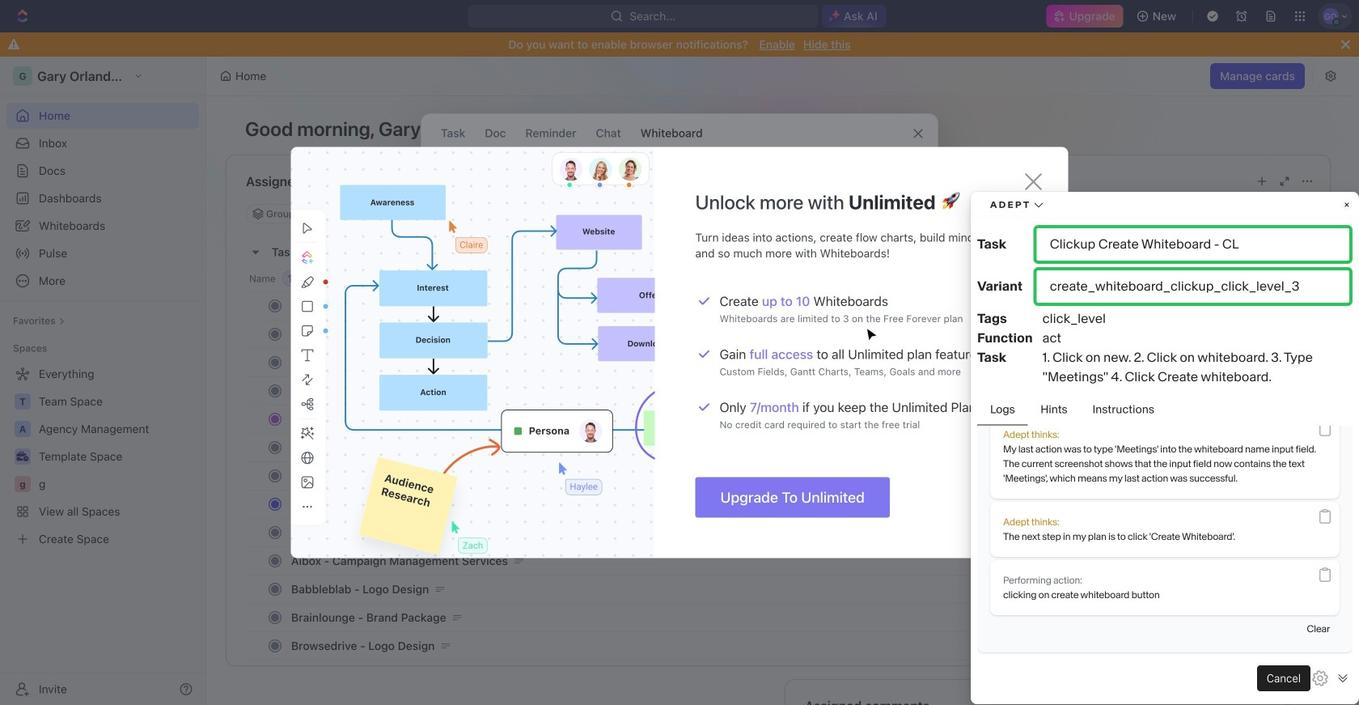 Task type: locate. For each thing, give the bounding box(es) containing it.
Name this Whiteboard... field
[[422, 205, 938, 224]]

dialog
[[421, 113, 939, 353], [291, 147, 1069, 558]]

tree inside sidebar navigation
[[6, 361, 199, 552]]

tree
[[6, 361, 199, 552]]



Task type: describe. For each thing, give the bounding box(es) containing it.
Search tasks... text field
[[1082, 202, 1244, 226]]

sidebar navigation
[[0, 57, 206, 705]]



Task type: vqa. For each thing, say whether or not it's contained in the screenshot.
o
no



